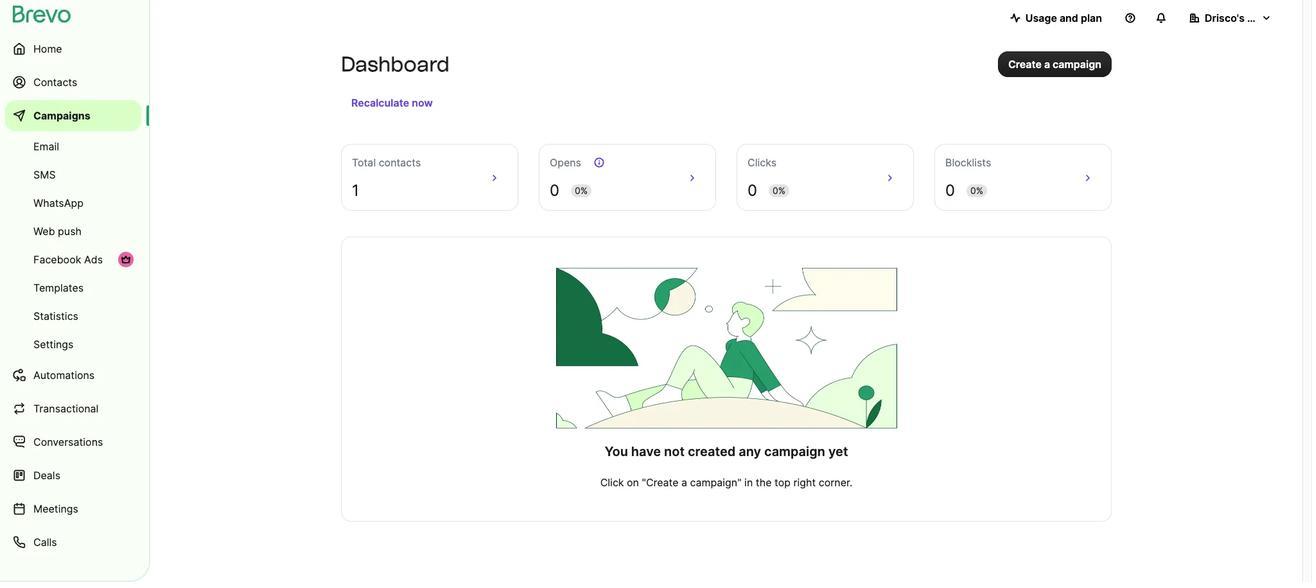 Task type: describe. For each thing, give the bounding box(es) containing it.
sms link
[[5, 162, 141, 188]]

contacts
[[379, 156, 421, 169]]

contacts link
[[5, 67, 141, 98]]

home
[[33, 42, 62, 55]]

calls
[[33, 536, 57, 549]]

in
[[745, 476, 753, 489]]

on
[[627, 476, 639, 489]]

click on "create a campaign" in the top right corner.
[[601, 476, 853, 489]]

plan
[[1081, 12, 1103, 24]]

corner.
[[819, 476, 853, 489]]

any
[[739, 444, 762, 459]]

statistics
[[33, 310, 78, 323]]

left___rvooi image
[[121, 254, 131, 265]]

calls link
[[5, 527, 141, 558]]

"create
[[642, 476, 679, 489]]

1
[[352, 181, 359, 200]]

blocklists
[[946, 156, 992, 169]]

facebook
[[33, 253, 81, 266]]

drinks
[[1248, 12, 1280, 24]]

email
[[33, 140, 59, 153]]

1 0 from the left
[[550, 181, 560, 200]]

deals link
[[5, 460, 141, 491]]

clicks
[[748, 156, 777, 169]]

a inside "button"
[[1045, 58, 1051, 71]]

and
[[1060, 12, 1079, 24]]

statistics link
[[5, 303, 141, 329]]

sms
[[33, 168, 56, 181]]

usage and plan button
[[1000, 5, 1113, 31]]

dashboard
[[341, 52, 450, 76]]

facebook ads link
[[5, 247, 141, 272]]

deals
[[33, 469, 60, 482]]

top
[[775, 476, 791, 489]]

facebook ads
[[33, 253, 103, 266]]

drisco's
[[1205, 12, 1245, 24]]

web
[[33, 225, 55, 238]]

settings
[[33, 338, 74, 351]]

automations
[[33, 369, 95, 382]]

settings link
[[5, 332, 141, 357]]

0 horizontal spatial campaign
[[765, 444, 826, 459]]

drisco's drinks button
[[1180, 5, 1283, 31]]

campaign"
[[691, 476, 742, 489]]

create a campaign
[[1009, 58, 1102, 71]]

templates
[[33, 281, 84, 294]]

transactional link
[[5, 393, 141, 424]]

you have not created any campaign yet
[[605, 444, 849, 459]]

the
[[756, 476, 772, 489]]

campaigns
[[33, 109, 90, 122]]

meetings link
[[5, 494, 141, 524]]

total
[[352, 156, 376, 169]]



Task type: locate. For each thing, give the bounding box(es) containing it.
web push link
[[5, 218, 141, 244]]

0%
[[575, 185, 588, 196], [773, 185, 786, 196], [971, 185, 984, 196]]

0 down 'blocklists'
[[946, 181, 956, 200]]

2 0% from the left
[[773, 185, 786, 196]]

0 vertical spatial a
[[1045, 58, 1051, 71]]

1 horizontal spatial a
[[1045, 58, 1051, 71]]

web push
[[33, 225, 82, 238]]

push
[[58, 225, 82, 238]]

have
[[632, 444, 661, 459]]

1 horizontal spatial campaign
[[1053, 58, 1102, 71]]

click
[[601, 476, 624, 489]]

conversations
[[33, 436, 103, 449]]

campaign inside "button"
[[1053, 58, 1102, 71]]

email link
[[5, 134, 141, 159]]

0% down opens
[[575, 185, 588, 196]]

not
[[664, 444, 685, 459]]

0% down 'blocklists'
[[971, 185, 984, 196]]

recalculate
[[351, 96, 409, 109]]

0 down opens
[[550, 181, 560, 200]]

recalculate now
[[351, 96, 433, 109]]

0 horizontal spatial a
[[682, 476, 688, 489]]

meetings
[[33, 503, 78, 515]]

created
[[688, 444, 736, 459]]

a right "create at the bottom of the page
[[682, 476, 688, 489]]

1 0% from the left
[[575, 185, 588, 196]]

templates link
[[5, 275, 141, 301]]

1 vertical spatial campaign
[[765, 444, 826, 459]]

3 0% from the left
[[971, 185, 984, 196]]

3 0 from the left
[[946, 181, 956, 200]]

0
[[550, 181, 560, 200], [748, 181, 758, 200], [946, 181, 956, 200]]

whatsapp link
[[5, 190, 141, 216]]

0 horizontal spatial 0
[[550, 181, 560, 200]]

2 horizontal spatial 0%
[[971, 185, 984, 196]]

drisco's drinks
[[1205, 12, 1280, 24]]

0 horizontal spatial 0%
[[575, 185, 588, 196]]

campaign down and
[[1053, 58, 1102, 71]]

automations link
[[5, 360, 141, 391]]

0 for clicks
[[748, 181, 758, 200]]

ads
[[84, 253, 103, 266]]

usage
[[1026, 12, 1058, 24]]

1 horizontal spatial 0%
[[773, 185, 786, 196]]

campaigns link
[[5, 100, 141, 131]]

home link
[[5, 33, 141, 64]]

transactional
[[33, 402, 99, 415]]

contacts
[[33, 76, 77, 89]]

a
[[1045, 58, 1051, 71], [682, 476, 688, 489]]

1 horizontal spatial 0
[[748, 181, 758, 200]]

0 down the clicks
[[748, 181, 758, 200]]

recalculate now button
[[346, 93, 438, 113]]

you
[[605, 444, 628, 459]]

0 vertical spatial campaign
[[1053, 58, 1102, 71]]

0% for blocklists
[[971, 185, 984, 196]]

opens
[[550, 156, 582, 169]]

0% for clicks
[[773, 185, 786, 196]]

2 0 from the left
[[748, 181, 758, 200]]

total contacts
[[352, 156, 421, 169]]

create a campaign button
[[999, 51, 1112, 77]]

campaign up right at the right
[[765, 444, 826, 459]]

2 horizontal spatial 0
[[946, 181, 956, 200]]

whatsapp
[[33, 197, 84, 209]]

create
[[1009, 58, 1042, 71]]

right
[[794, 476, 816, 489]]

usage and plan
[[1026, 12, 1103, 24]]

0 for blocklists
[[946, 181, 956, 200]]

now
[[412, 96, 433, 109]]

conversations link
[[5, 427, 141, 458]]

a right 'create'
[[1045, 58, 1051, 71]]

yet
[[829, 444, 849, 459]]

campaign
[[1053, 58, 1102, 71], [765, 444, 826, 459]]

1 vertical spatial a
[[682, 476, 688, 489]]

0% down the clicks
[[773, 185, 786, 196]]



Task type: vqa. For each thing, say whether or not it's contained in the screenshot.
the tools
no



